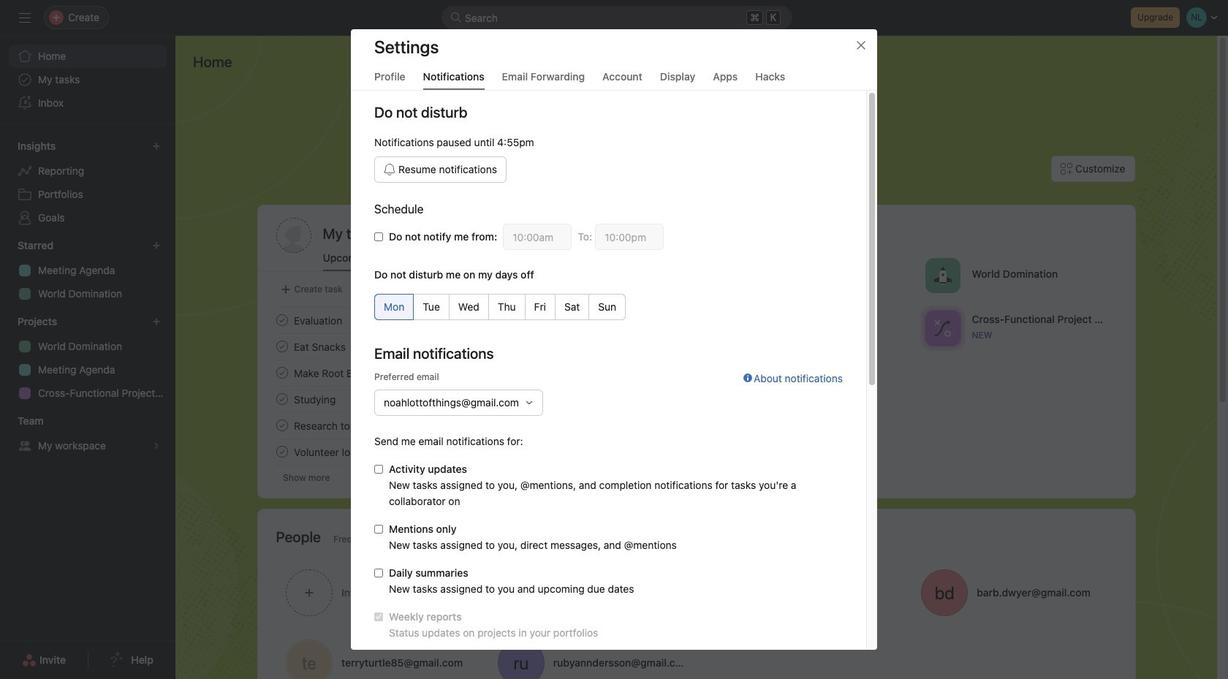 Task type: locate. For each thing, give the bounding box(es) containing it.
3 mark complete checkbox from the top
[[273, 443, 291, 461]]

mark complete image
[[273, 364, 291, 382], [273, 417, 291, 435], [273, 443, 291, 461]]

None text field
[[596, 224, 664, 250]]

rocket image
[[934, 267, 952, 284]]

1 vertical spatial mark complete image
[[273, 338, 291, 356]]

3 mark complete image from the top
[[273, 391, 291, 408]]

1 vertical spatial mark complete image
[[273, 417, 291, 435]]

mark complete image for 2nd mark complete option from the top
[[273, 391, 291, 408]]

1 vertical spatial mark complete checkbox
[[273, 391, 291, 408]]

hide sidebar image
[[19, 12, 31, 23]]

mark complete image
[[273, 312, 291, 329], [273, 338, 291, 356], [273, 391, 291, 408]]

2 vertical spatial mark complete image
[[273, 443, 291, 461]]

2 mark complete checkbox from the top
[[273, 364, 291, 382]]

0 vertical spatial mark complete checkbox
[[273, 312, 291, 329]]

2 vertical spatial mark complete checkbox
[[273, 443, 291, 461]]

mark complete image for 1st mark complete option from the top of the page
[[273, 338, 291, 356]]

2 vertical spatial mark complete checkbox
[[273, 417, 291, 435]]

2 mark complete image from the top
[[273, 338, 291, 356]]

2 vertical spatial mark complete image
[[273, 391, 291, 408]]

0 vertical spatial mark complete image
[[273, 312, 291, 329]]

1 mark complete checkbox from the top
[[273, 338, 291, 356]]

None text field
[[503, 224, 572, 250]]

2 mark complete image from the top
[[273, 417, 291, 435]]

Mark complete checkbox
[[273, 312, 291, 329], [273, 364, 291, 382], [273, 443, 291, 461]]

insights element
[[0, 133, 176, 233]]

0 vertical spatial mark complete image
[[273, 364, 291, 382]]

1 mark complete image from the top
[[273, 312, 291, 329]]

1 vertical spatial mark complete checkbox
[[273, 364, 291, 382]]

close image
[[856, 40, 868, 51]]

Mark complete checkbox
[[273, 338, 291, 356], [273, 391, 291, 408], [273, 417, 291, 435]]

0 vertical spatial mark complete checkbox
[[273, 338, 291, 356]]

None checkbox
[[375, 233, 383, 241], [375, 525, 383, 534], [375, 569, 383, 578], [375, 613, 383, 622], [375, 233, 383, 241], [375, 525, 383, 534], [375, 569, 383, 578], [375, 613, 383, 622]]

None checkbox
[[375, 465, 383, 474]]



Task type: vqa. For each thing, say whether or not it's contained in the screenshot.
"ADD PROFILE PHOTO"
yes



Task type: describe. For each thing, give the bounding box(es) containing it.
starred element
[[0, 233, 176, 309]]

board image
[[736, 372, 753, 390]]

3 mark complete checkbox from the top
[[273, 417, 291, 435]]

line_and_symbols image
[[934, 319, 952, 337]]

mark complete image for third mark complete checkbox from the bottom of the page
[[273, 312, 291, 329]]

3 mark complete image from the top
[[273, 443, 291, 461]]

1 mark complete image from the top
[[273, 364, 291, 382]]

1 mark complete checkbox from the top
[[273, 312, 291, 329]]

prominent image
[[451, 12, 462, 23]]

2 mark complete checkbox from the top
[[273, 391, 291, 408]]

global element
[[0, 36, 176, 124]]

projects element
[[0, 309, 176, 408]]

add profile photo image
[[276, 218, 311, 253]]

teams element
[[0, 408, 176, 461]]



